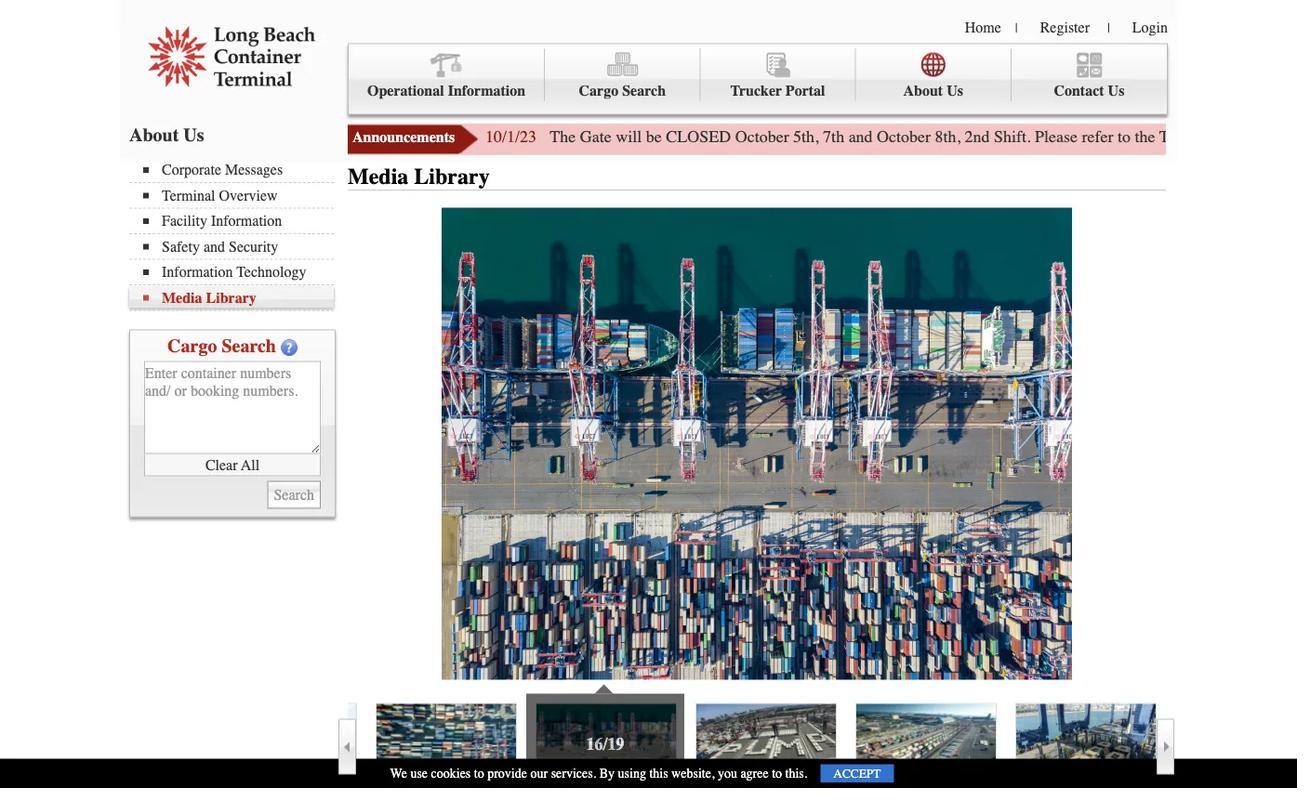 Task type: locate. For each thing, give the bounding box(es) containing it.
cargo up "will"
[[579, 82, 619, 100]]

media
[[348, 164, 409, 190], [162, 289, 202, 306]]

1 horizontal spatial us
[[947, 82, 963, 100]]

0 horizontal spatial gate
[[580, 127, 612, 146]]

closed
[[666, 127, 731, 146]]

1 horizontal spatial about
[[903, 82, 943, 100]]

media inside corporate messages terminal overview facility information safety and security information technology media library
[[162, 289, 202, 306]]

us up corporate
[[184, 124, 204, 146]]

us up '8th,'
[[947, 82, 963, 100]]

1 horizontal spatial library
[[414, 164, 490, 190]]

cargo down media library link
[[167, 335, 217, 357]]

media down safety
[[162, 289, 202, 306]]

to left this.
[[772, 767, 782, 781]]

information down safety
[[162, 264, 233, 281]]

provide
[[487, 767, 527, 781]]

search
[[622, 82, 666, 100], [222, 335, 276, 357]]

| left 'login' link
[[1108, 20, 1110, 35]]

and inside corporate messages terminal overview facility information safety and security information technology media library
[[204, 238, 225, 255]]

october left '8th,'
[[877, 127, 931, 146]]

corporate messages terminal overview facility information safety and security information technology media library
[[162, 161, 306, 306]]

0 horizontal spatial menu bar
[[129, 159, 343, 311]]

0 vertical spatial about
[[903, 82, 943, 100]]

1 horizontal spatial media
[[348, 164, 409, 190]]

to left the
[[1118, 127, 1131, 146]]

1 vertical spatial cargo
[[167, 335, 217, 357]]

about up corporate
[[129, 124, 179, 146]]

security
[[229, 238, 278, 255]]

login
[[1132, 19, 1168, 36]]

to
[[1118, 127, 1131, 146], [474, 767, 484, 781], [772, 767, 782, 781]]

2 horizontal spatial us
[[1108, 82, 1125, 100]]

1 horizontal spatial |
[[1108, 20, 1110, 35]]

by
[[600, 767, 615, 781]]

about us up '8th,'
[[903, 82, 963, 100]]

and right safety
[[204, 238, 225, 255]]

library
[[414, 164, 490, 190], [206, 289, 256, 306]]

information
[[448, 82, 526, 100], [211, 212, 282, 230], [162, 264, 233, 281]]

portal
[[786, 82, 825, 100]]

search up be
[[622, 82, 666, 100]]

library inside corporate messages terminal overview facility information safety and security information technology media library
[[206, 289, 256, 306]]

cargo search up "will"
[[579, 82, 666, 100]]

0 vertical spatial cargo
[[579, 82, 619, 100]]

1 horizontal spatial to
[[772, 767, 782, 781]]

2 gate from the left
[[1203, 127, 1235, 146]]

october
[[735, 127, 789, 146], [877, 127, 931, 146]]

information down overview
[[211, 212, 282, 230]]

menu bar
[[348, 43, 1168, 115], [129, 159, 343, 311]]

information up 10/1/23
[[448, 82, 526, 100]]

16/19
[[586, 736, 624, 755]]

safety and security link
[[143, 238, 334, 255]]

operational information
[[367, 82, 526, 100]]

we
[[390, 767, 407, 781]]

media library link
[[143, 289, 334, 306]]

about up '8th,'
[[903, 82, 943, 100]]

be
[[646, 127, 662, 146]]

0 horizontal spatial |
[[1015, 20, 1018, 35]]

trucker
[[730, 82, 782, 100]]

about inside 'link'
[[903, 82, 943, 100]]

cargo search down media library link
[[167, 335, 276, 357]]

2 vertical spatial information
[[162, 264, 233, 281]]

0 vertical spatial about us
[[903, 82, 963, 100]]

1 horizontal spatial gate
[[1203, 127, 1235, 146]]

1 vertical spatial information
[[211, 212, 282, 230]]

0 horizontal spatial us
[[184, 124, 204, 146]]

library down the announcements
[[414, 164, 490, 190]]

trucker portal link
[[701, 49, 856, 101]]

us inside 'link'
[[947, 82, 963, 100]]

1 vertical spatial media
[[162, 289, 202, 306]]

we use cookies to provide our services. by using this website, you agree to this.
[[390, 767, 807, 781]]

and right 7th
[[849, 127, 873, 146]]

you
[[718, 767, 737, 781]]

0 vertical spatial menu bar
[[348, 43, 1168, 115]]

1 horizontal spatial search
[[622, 82, 666, 100]]

0 horizontal spatial to
[[474, 767, 484, 781]]

we
[[1284, 127, 1297, 146]]

1 vertical spatial menu bar
[[129, 159, 343, 311]]

0 horizontal spatial cargo search
[[167, 335, 276, 357]]

technology
[[236, 264, 306, 281]]

menu bar containing operational information
[[348, 43, 1168, 115]]

library down information technology 'link'
[[206, 289, 256, 306]]

operational
[[367, 82, 444, 100]]

us right contact
[[1108, 82, 1125, 100]]

1 horizontal spatial cargo search
[[579, 82, 666, 100]]

clear all button
[[144, 454, 321, 477]]

shift.
[[994, 127, 1031, 146]]

1 horizontal spatial october
[[877, 127, 931, 146]]

0 horizontal spatial library
[[206, 289, 256, 306]]

1 horizontal spatial menu bar
[[348, 43, 1168, 115]]

0 horizontal spatial cargo
[[167, 335, 217, 357]]

cargo
[[579, 82, 619, 100], [167, 335, 217, 357]]

media down the announcements
[[348, 164, 409, 190]]

cargo search link
[[545, 49, 701, 101]]

cargo search
[[579, 82, 666, 100], [167, 335, 276, 357]]

and
[[849, 127, 873, 146], [204, 238, 225, 255]]

1 horizontal spatial cargo
[[579, 82, 619, 100]]

about
[[903, 82, 943, 100], [129, 124, 179, 146]]

information technology link
[[143, 264, 334, 281]]

None submit
[[267, 481, 321, 509]]

search down media library link
[[222, 335, 276, 357]]

us
[[947, 82, 963, 100], [1108, 82, 1125, 100], [184, 124, 204, 146]]

|
[[1015, 20, 1018, 35], [1108, 20, 1110, 35]]

1 vertical spatial library
[[206, 289, 256, 306]]

us for the about us 'link'
[[947, 82, 963, 100]]

0 vertical spatial information
[[448, 82, 526, 100]]

| right "home"
[[1015, 20, 1018, 35]]

to left provide on the left bottom of the page
[[474, 767, 484, 781]]

will
[[616, 127, 642, 146]]

1 vertical spatial and
[[204, 238, 225, 255]]

0 horizontal spatial about
[[129, 124, 179, 146]]

gate right the
[[580, 127, 612, 146]]

0 horizontal spatial search
[[222, 335, 276, 357]]

about us
[[903, 82, 963, 100], [129, 124, 204, 146]]

0 vertical spatial and
[[849, 127, 873, 146]]

0 horizontal spatial about us
[[129, 124, 204, 146]]

0 horizontal spatial october
[[735, 127, 789, 146]]

october left 5th,
[[735, 127, 789, 146]]

gate right truck
[[1203, 127, 1235, 146]]

0 horizontal spatial media
[[162, 289, 202, 306]]

0 vertical spatial library
[[414, 164, 490, 190]]

7th
[[823, 127, 845, 146]]

1 horizontal spatial about us
[[903, 82, 963, 100]]

1 vertical spatial search
[[222, 335, 276, 357]]

terminal
[[162, 187, 215, 204]]

please
[[1035, 127, 1078, 146]]

home link
[[965, 19, 1001, 36]]

truck
[[1160, 127, 1199, 146]]

gate
[[580, 127, 612, 146], [1203, 127, 1235, 146]]

about us up corporate
[[129, 124, 204, 146]]

1 vertical spatial about us
[[129, 124, 204, 146]]

facility information link
[[143, 212, 334, 230]]

this.
[[785, 767, 807, 781]]

1 horizontal spatial and
[[849, 127, 873, 146]]

0 horizontal spatial and
[[204, 238, 225, 255]]

contact
[[1054, 82, 1104, 100]]

5th,
[[793, 127, 819, 146]]

2 october from the left
[[877, 127, 931, 146]]

1 gate from the left
[[580, 127, 612, 146]]

1 | from the left
[[1015, 20, 1018, 35]]



Task type: describe. For each thing, give the bounding box(es) containing it.
clear all
[[205, 456, 260, 474]]

use
[[410, 767, 428, 781]]

this
[[649, 767, 668, 781]]

register link
[[1040, 19, 1090, 36]]

accept button
[[821, 765, 894, 783]]

corporate
[[162, 161, 221, 179]]

using
[[618, 767, 646, 781]]

website,
[[672, 767, 715, 781]]

terminal overview link
[[143, 187, 334, 204]]

2 | from the left
[[1108, 20, 1110, 35]]

1 vertical spatial cargo search
[[167, 335, 276, 357]]

agree
[[741, 767, 769, 781]]

the
[[1135, 127, 1155, 146]]

1 october from the left
[[735, 127, 789, 146]]

cookies
[[431, 767, 471, 781]]

announcements
[[352, 129, 455, 146]]

all
[[241, 456, 260, 474]]

the
[[550, 127, 576, 146]]

about us link
[[856, 49, 1012, 101]]

clear
[[205, 456, 238, 474]]

about us inside 'link'
[[903, 82, 963, 100]]

10/1/23
[[485, 127, 537, 146]]

register
[[1040, 19, 1090, 36]]

2 horizontal spatial to
[[1118, 127, 1131, 146]]

home
[[965, 19, 1001, 36]]

us for contact us link on the top right
[[1108, 82, 1125, 100]]

login link
[[1132, 19, 1168, 36]]

menu bar containing corporate messages
[[129, 159, 343, 311]]

contact us link
[[1012, 49, 1167, 101]]

0 vertical spatial cargo search
[[579, 82, 666, 100]]

8th,
[[935, 127, 961, 146]]

operational information link
[[349, 49, 545, 101]]

our
[[531, 767, 548, 781]]

trucker portal
[[730, 82, 825, 100]]

hours
[[1239, 127, 1280, 146]]

accept
[[834, 767, 881, 781]]

refer
[[1082, 127, 1114, 146]]

services.
[[551, 767, 596, 781]]

safety
[[162, 238, 200, 255]]

0 vertical spatial media
[[348, 164, 409, 190]]

contact us
[[1054, 82, 1125, 100]]

1 vertical spatial about
[[129, 124, 179, 146]]

messages
[[225, 161, 283, 179]]

facility
[[162, 212, 207, 230]]

overview
[[219, 187, 278, 204]]

Enter container numbers and/ or booking numbers.  text field
[[144, 361, 321, 454]]

10/1/23 the gate will be closed october 5th, 7th and october 8th, 2nd shift. please refer to the truck gate hours we
[[485, 127, 1297, 146]]

0 vertical spatial search
[[622, 82, 666, 100]]

corporate messages link
[[143, 161, 334, 179]]

media library
[[348, 164, 490, 190]]

cargo inside "menu bar"
[[579, 82, 619, 100]]

2nd
[[965, 127, 990, 146]]



